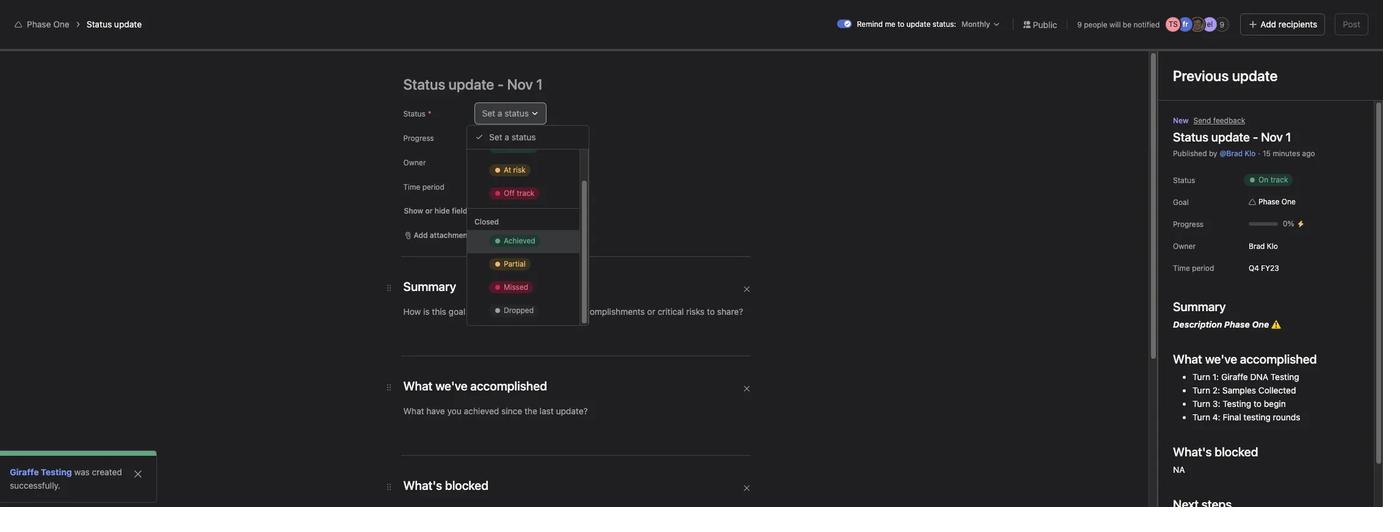 Task type: vqa. For each thing, say whether or not it's contained in the screenshot.
Hide sidebar icon
no



Task type: locate. For each thing, give the bounding box(es) containing it.
0 vertical spatial sub-
[[497, 403, 513, 412]]

progress down goal
[[1174, 220, 1204, 229]]

0 horizontal spatial time period
[[404, 183, 445, 192]]

0 vertical spatial description
[[430, 238, 479, 249]]

0 vertical spatial goals
[[513, 403, 531, 412]]

1 horizontal spatial ts
[[1274, 47, 1283, 56]]

1 horizontal spatial phase one link
[[1245, 196, 1301, 208]]

0 vertical spatial -
[[1254, 130, 1259, 144]]

0 vertical spatial nov 1
[[1262, 130, 1292, 144]]

giraffe up successfully. in the bottom left of the page
[[10, 467, 39, 478]]

1 vertical spatial ago
[[494, 278, 507, 287]]

owner down goal
[[1174, 242, 1196, 251]]

set
[[482, 108, 496, 119], [489, 132, 503, 142]]

ago down partial on the left bottom of the page
[[494, 278, 507, 287]]

goals for connected
[[513, 403, 531, 412]]

1 horizontal spatial testing
[[1223, 399, 1252, 409]]

ja left 10
[[1299, 47, 1307, 56]]

add inside button
[[1287, 10, 1300, 19]]

2 horizontal spatial add
[[1287, 10, 1300, 19]]

add for add attachment
[[414, 231, 428, 240]]

·
[[1259, 149, 1261, 158]]

1 vertical spatial on track
[[1259, 175, 1289, 185]]

goals left connected
[[513, 403, 531, 412]]

remind me to update status:
[[858, 20, 957, 29]]

one
[[53, 19, 69, 29], [1282, 197, 1297, 207], [509, 238, 526, 249], [1253, 320, 1270, 330]]

0 horizontal spatial period
[[423, 183, 445, 192]]

a
[[498, 108, 502, 119], [505, 132, 510, 142]]

minutes right ·
[[1274, 149, 1301, 158]]

to up testing
[[1254, 399, 1262, 409]]

on track
[[504, 142, 534, 152], [1259, 175, 1289, 185]]

testing down samples
[[1223, 399, 1252, 409]]

1 horizontal spatial q4 fy23
[[1249, 264, 1280, 273]]

progress.
[[696, 453, 733, 463]]

track right the on
[[496, 153, 526, 167]]

summary up what
[[1174, 300, 1227, 314]]

ja left el
[[1194, 20, 1202, 29]]

use sub-goals to automatically update this goal's progress.
[[499, 453, 733, 463]]

trial
[[1179, 5, 1192, 15]]

today
[[420, 353, 440, 362]]

0 vertical spatial progress
[[404, 134, 434, 143]]

status
[[87, 19, 112, 29], [404, 109, 426, 119], [1174, 130, 1209, 144], [1174, 176, 1196, 185], [430, 205, 459, 216]]

remove section image
[[743, 286, 751, 293], [743, 386, 751, 393], [743, 485, 751, 492]]

0 vertical spatial to
[[898, 20, 905, 29]]

2 vertical spatial testing
[[41, 467, 72, 478]]

1 remove section image from the top
[[743, 286, 751, 293]]

q4 fy23 down the at
[[474, 182, 505, 192]]

fy23 down the at
[[487, 182, 505, 192]]

a inside the set a status popup button
[[498, 108, 502, 119]]

dna
[[1251, 372, 1269, 382]]

progress
[[404, 134, 434, 143], [1174, 220, 1204, 229]]

status inside popup button
[[505, 108, 529, 119]]

1 horizontal spatial brad
[[474, 158, 491, 167]]

9 down what's
[[1220, 20, 1225, 29]]

set inside popup button
[[482, 108, 496, 119]]

2 horizontal spatial brad
[[1249, 242, 1266, 251]]

1 horizontal spatial add
[[1261, 19, 1277, 29]]

0 horizontal spatial brad
[[455, 266, 474, 276]]

1 horizontal spatial period
[[1193, 264, 1215, 273]]

1 vertical spatial brad
[[1249, 242, 1266, 251]]

progress up this
[[404, 134, 434, 143]]

add inside button
[[1261, 19, 1277, 29]]

0 vertical spatial 15
[[1264, 149, 1271, 158]]

public
[[1034, 19, 1058, 30]]

1 horizontal spatial 15
[[1264, 149, 1271, 158]]

minutes inside brad klo 15 minutes ago
[[465, 278, 492, 287]]

0 horizontal spatial testing
[[41, 467, 72, 478]]

one inside latest status update element
[[509, 238, 526, 249]]

on
[[504, 142, 514, 152], [1259, 175, 1269, 185]]

or
[[426, 207, 433, 216]]

- up closed at the left top of page
[[496, 205, 501, 216]]

ts right bk
[[1274, 47, 1283, 56]]

set a status
[[482, 108, 529, 119], [489, 132, 536, 142]]

on track up '.'
[[504, 142, 534, 152]]

nov 1 inside latest status update element
[[503, 205, 528, 216]]

ago right ·
[[1303, 149, 1316, 158]]

Goal name text field
[[405, 93, 970, 137]]

created
[[92, 467, 122, 478]]

9 left people
[[1078, 20, 1083, 29]]

2 horizontal spatial to
[[1254, 399, 1262, 409]]

1 vertical spatial to
[[1254, 399, 1262, 409]]

minutes down brad klo link
[[465, 278, 492, 287]]

0 horizontal spatial goals
[[513, 403, 531, 412]]

0 horizontal spatial owner
[[404, 158, 426, 167]]

0 horizontal spatial sub-
[[497, 403, 513, 412]]

9 for 9
[[1220, 20, 1225, 29]]

- inside latest status update element
[[496, 205, 501, 216]]

0 horizontal spatial 0%
[[509, 133, 520, 142]]

⚠️ image
[[1272, 320, 1282, 330]]

fields
[[452, 207, 472, 216]]

description
[[430, 238, 479, 249], [1174, 320, 1223, 330]]

0 horizontal spatial ago
[[494, 278, 507, 287]]

0 vertical spatial fy23
[[487, 182, 505, 192]]

on up the at
[[504, 142, 514, 152]]

0 horizontal spatial -
[[496, 205, 501, 216]]

update inside new send feedback status update - nov 1 published by @brad klo · 15 minutes ago
[[1212, 130, 1251, 144]]

giraffe testing link
[[10, 467, 72, 478]]

set a status inside popup button
[[482, 108, 529, 119]]

q4 fy23 up ⚠️ image
[[1249, 264, 1280, 273]]

1 vertical spatial ts
[[1274, 47, 1283, 56]]

2 remove section image from the top
[[743, 386, 751, 393]]

brad klo
[[474, 158, 504, 167], [1249, 242, 1279, 251]]

what's in my trial?
[[1205, 10, 1268, 19]]

0 horizontal spatial summary
[[430, 225, 471, 235]]

0 vertical spatial status
[[505, 108, 529, 119]]

0 vertical spatial description phase one
[[430, 238, 528, 249]]

0 vertical spatial set
[[482, 108, 496, 119]]

on track down ·
[[1259, 175, 1289, 185]]

15 right ·
[[1264, 149, 1271, 158]]

description inside latest status update element
[[430, 238, 479, 249]]

1 vertical spatial nov 1
[[503, 205, 528, 216]]

info
[[1325, 10, 1338, 19]]

summary down show or hide fields dropdown button
[[430, 225, 471, 235]]

owner left goal
[[404, 158, 426, 167]]

0 vertical spatial a
[[498, 108, 502, 119]]

2 turn from the top
[[1193, 386, 1211, 396]]

bk
[[1261, 47, 1271, 56]]

turn left 3:
[[1193, 399, 1211, 409]]

1 vertical spatial owner
[[1174, 242, 1196, 251]]

fr down trial in the right top of the page
[[1183, 20, 1189, 29]]

missed
[[504, 283, 529, 292]]

to right the me
[[898, 20, 905, 29]]

ts left left
[[1169, 20, 1179, 29]]

fr
[[1183, 20, 1189, 29], [1288, 47, 1293, 56]]

sub-
[[497, 403, 513, 412], [516, 453, 535, 463]]

1 vertical spatial status
[[512, 132, 536, 142]]

feedback
[[1214, 116, 1246, 125]]

period
[[423, 183, 445, 192], [1193, 264, 1215, 273]]

on inside set a status menu
[[504, 142, 514, 152]]

1 vertical spatial period
[[1193, 264, 1215, 273]]

description up what
[[1174, 320, 1223, 330]]

0 horizontal spatial description phase one
[[430, 238, 528, 249]]

switch
[[838, 20, 853, 28]]

1 vertical spatial summary
[[1174, 300, 1227, 314]]

1 vertical spatial giraffe
[[10, 467, 39, 478]]

ts
[[1169, 20, 1179, 29], [1274, 47, 1283, 56]]

4:
[[1213, 412, 1221, 423]]

on down ·
[[1259, 175, 1269, 185]]

1 horizontal spatial time period
[[1174, 264, 1215, 273]]

set a status button
[[474, 103, 547, 125]]

1 vertical spatial remove section image
[[743, 386, 751, 393]]

description phase one down closed at the left top of page
[[430, 238, 528, 249]]

turn left 4:
[[1193, 412, 1211, 423]]

nov 1
[[1262, 130, 1292, 144], [503, 205, 528, 216]]

description for ⚠️ icon
[[430, 238, 479, 249]]

add for add billing info
[[1287, 10, 1300, 19]]

add recipients button
[[1241, 13, 1326, 35]]

fy23
[[487, 182, 505, 192], [1262, 264, 1280, 273]]

to inside what we've accomplished turn 1: giraffe dna testing turn 2: samples collected turn 3: testing to begin turn 4: final testing rounds
[[1254, 399, 1262, 409]]

1:
[[1213, 372, 1220, 382]]

9
[[1078, 20, 1083, 29], [1220, 20, 1225, 29]]

testing
[[1271, 372, 1300, 382], [1223, 399, 1252, 409], [41, 467, 72, 478]]

description phase one
[[430, 238, 528, 249], [1174, 320, 1272, 330]]

in
[[1231, 10, 1237, 19]]

0 vertical spatial q4 fy23
[[474, 182, 505, 192]]

phase inside latest status update element
[[481, 238, 507, 249]]

1 vertical spatial testing
[[1223, 399, 1252, 409]]

status
[[505, 108, 529, 119], [512, 132, 536, 142]]

description phase one up what
[[1174, 320, 1272, 330]]

1 vertical spatial set a status
[[489, 132, 536, 142]]

set a status down the set a status popup button
[[489, 132, 536, 142]]

fy23 up ⚠️ image
[[1262, 264, 1280, 273]]

sub- right use
[[516, 453, 535, 463]]

1 horizontal spatial fy23
[[1262, 264, 1280, 273]]

sub- right "no"
[[497, 403, 513, 412]]

by
[[1210, 149, 1218, 158]]

1 9 from the left
[[1078, 20, 1083, 29]]

minutes
[[1274, 149, 1301, 158], [465, 278, 492, 287]]

9 for 9 people will be notified
[[1078, 20, 1083, 29]]

1 horizontal spatial fr
[[1288, 47, 1293, 56]]

1 vertical spatial progress
[[1174, 220, 1204, 229]]

to
[[898, 20, 905, 29], [1254, 399, 1262, 409], [558, 453, 566, 463]]

1 vertical spatial 0%
[[1284, 219, 1295, 229]]

giraffe up samples
[[1222, 372, 1249, 382]]

1 vertical spatial phase one
[[1259, 197, 1297, 207]]

send feedback link
[[1194, 115, 1246, 126]]

- up ·
[[1254, 130, 1259, 144]]

turn left 1:
[[1193, 372, 1211, 382]]

trial?
[[1251, 10, 1268, 19]]

15 inside brad klo 15 minutes ago
[[455, 278, 463, 287]]

status inside latest status update element
[[430, 205, 459, 216]]

turn left 2:
[[1193, 386, 1211, 396]]

0 horizontal spatial nov 1
[[503, 205, 528, 216]]

3 remove section image from the top
[[743, 485, 751, 492]]

1 horizontal spatial ago
[[1303, 149, 1316, 158]]

goals right use
[[535, 453, 556, 463]]

0 vertical spatial ja
[[1194, 20, 1202, 29]]

summary
[[430, 225, 471, 235], [1174, 300, 1227, 314]]

1 horizontal spatial time
[[1174, 264, 1191, 273]]

2 vertical spatial remove section image
[[743, 485, 751, 492]]

on
[[479, 153, 494, 167]]

what's
[[1205, 10, 1229, 19]]

0 vertical spatial remove section image
[[743, 286, 751, 293]]

phase one link
[[27, 19, 69, 29], [1245, 196, 1301, 208]]

begin
[[1265, 399, 1287, 409]]

monthly
[[962, 20, 991, 29]]

1 horizontal spatial q4
[[1249, 264, 1260, 273]]

fr right bk
[[1288, 47, 1293, 56]]

1 horizontal spatial sub-
[[516, 453, 535, 463]]

track down new send feedback status update - nov 1 published by @brad klo · 15 minutes ago
[[1271, 175, 1289, 185]]

1 horizontal spatial description phase one
[[1174, 320, 1272, 330]]

sub- for use
[[516, 453, 535, 463]]

2 9 from the left
[[1220, 20, 1225, 29]]

published
[[1174, 149, 1208, 158]]

1 horizontal spatial on track
[[1259, 175, 1289, 185]]

0 horizontal spatial 15
[[455, 278, 463, 287]]

1 horizontal spatial description
[[1174, 320, 1223, 330]]

show or hide fields
[[404, 207, 472, 216]]

update
[[114, 19, 142, 29], [907, 20, 931, 29], [1212, 130, 1251, 144], [462, 205, 494, 216], [623, 453, 651, 463]]

0 vertical spatial summary
[[430, 225, 471, 235]]

ago
[[1303, 149, 1316, 158], [494, 278, 507, 287]]

0 horizontal spatial brad klo
[[474, 158, 504, 167]]

description up brad klo link
[[430, 238, 479, 249]]

1 vertical spatial description
[[1174, 320, 1223, 330]]

a up the this goal is on track .
[[498, 108, 502, 119]]

dropped
[[504, 306, 534, 315]]

1 vertical spatial description phase one
[[1174, 320, 1272, 330]]

0 vertical spatial phase one link
[[27, 19, 69, 29]]

testing
[[1244, 412, 1271, 423]]

3 turn from the top
[[1193, 399, 1211, 409]]

1 horizontal spatial -
[[1254, 130, 1259, 144]]

9 people will be notified
[[1078, 20, 1161, 29]]

0 horizontal spatial q4
[[474, 182, 485, 192]]

0 vertical spatial fr
[[1183, 20, 1189, 29]]

1 horizontal spatial brad klo
[[1249, 242, 1279, 251]]

minutes inside new send feedback status update - nov 1 published by @brad klo · 15 minutes ago
[[1274, 149, 1301, 158]]

list box
[[548, 5, 841, 24]]

0 vertical spatial set a status
[[482, 108, 529, 119]]

- inside new send feedback status update - nov 1 published by @brad klo · 15 minutes ago
[[1254, 130, 1259, 144]]

add attachment button
[[399, 227, 476, 244]]

@brad
[[1221, 149, 1243, 158]]

1 horizontal spatial nov 1
[[1262, 130, 1292, 144]]

testing up successfully. in the bottom left of the page
[[41, 467, 72, 478]]

me
[[885, 20, 896, 29]]

add inside "dropdown button"
[[414, 231, 428, 240]]

status update
[[87, 19, 142, 29]]

1 horizontal spatial 0%
[[1284, 219, 1295, 229]]

to left "automatically"
[[558, 453, 566, 463]]

0 horizontal spatial to
[[558, 453, 566, 463]]

status:
[[933, 20, 957, 29]]

0 horizontal spatial description
[[430, 238, 479, 249]]

remove section image for what's blocked text box
[[743, 485, 751, 492]]

15 down brad klo link
[[455, 278, 463, 287]]

1 horizontal spatial owner
[[1174, 242, 1196, 251]]

testing up the collected
[[1271, 372, 1300, 382]]

set a status up the on
[[482, 108, 529, 119]]

0 horizontal spatial a
[[498, 108, 502, 119]]

15 inside new send feedback status update - nov 1 published by @brad klo · 15 minutes ago
[[1264, 149, 1271, 158]]

@brad klo link
[[1221, 149, 1257, 158]]

1 turn from the top
[[1193, 372, 1211, 382]]

description phase one inside latest status update element
[[430, 238, 528, 249]]

a down the set a status popup button
[[505, 132, 510, 142]]

1 vertical spatial goals
[[535, 453, 556, 463]]

left
[[1181, 14, 1192, 23]]

remove section image for section title text box
[[743, 386, 751, 393]]

1 vertical spatial q4 fy23
[[1249, 264, 1280, 273]]



Task type: describe. For each thing, give the bounding box(es) containing it.
Section title text field
[[404, 478, 489, 495]]

2:
[[1213, 386, 1221, 396]]

add attachment
[[414, 231, 471, 240]]

0 horizontal spatial progress
[[404, 134, 434, 143]]

recent status updates
[[415, 319, 517, 330]]

track right off
[[517, 189, 535, 198]]

goals for to
[[535, 453, 556, 463]]

brad klo 15 minutes ago
[[455, 266, 507, 287]]

description phase one for ⚠️ icon
[[430, 238, 528, 249]]

automatically
[[568, 453, 621, 463]]

17
[[1153, 14, 1160, 23]]

1 vertical spatial phase one link
[[1245, 196, 1301, 208]]

successfully.
[[10, 481, 60, 491]]

summary inside latest status update element
[[430, 225, 471, 235]]

1 vertical spatial brad klo
[[1249, 242, 1279, 251]]

ago inside brad klo 15 minutes ago
[[494, 278, 507, 287]]

set inside menu
[[489, 132, 503, 142]]

0 vertical spatial brad klo
[[474, 158, 504, 167]]

Title of update text field
[[404, 71, 770, 98]]

0 vertical spatial testing
[[1271, 372, 1300, 382]]

1 horizontal spatial phase one
[[1259, 197, 1297, 207]]

0 horizontal spatial fy23
[[487, 182, 505, 192]]

goal
[[441, 153, 465, 167]]

1 vertical spatial fr
[[1288, 47, 1293, 56]]

nov 1 inside new send feedback status update - nov 1 published by @brad klo · 15 minutes ago
[[1262, 130, 1292, 144]]

status inside new send feedback status update - nov 1 published by @brad klo · 15 minutes ago
[[1174, 130, 1209, 144]]

this goal is on track .
[[415, 153, 529, 167]]

add recipients
[[1261, 19, 1318, 29]]

no sub-goals connected
[[485, 403, 570, 412]]

status inside menu
[[512, 132, 536, 142]]

was
[[74, 467, 90, 478]]

1 vertical spatial on
[[1259, 175, 1269, 185]]

off track
[[504, 189, 535, 198]]

at
[[504, 166, 511, 175]]

0 vertical spatial owner
[[404, 158, 426, 167]]

set a status inside menu
[[489, 132, 536, 142]]

status update - nov 1
[[430, 205, 528, 216]]

at risk
[[504, 166, 526, 175]]

final
[[1224, 412, 1242, 423]]

brad klo link
[[455, 266, 489, 276]]

el
[[1208, 20, 1214, 29]]

remove section image for summary text box
[[743, 286, 751, 293]]

0 horizontal spatial q4 fy23
[[474, 182, 505, 192]]

free
[[1162, 5, 1177, 15]]

be
[[1124, 20, 1132, 29]]

0.00
[[430, 400, 455, 414]]

this
[[415, 153, 438, 167]]

samples
[[1223, 386, 1257, 396]]

1 horizontal spatial progress
[[1174, 220, 1204, 229]]

share
[[1344, 47, 1364, 56]]

new send feedback status update - nov 1 published by @brad klo · 15 minutes ago
[[1174, 116, 1316, 158]]

a inside set a status menu
[[505, 132, 510, 142]]

show
[[404, 207, 424, 216]]

monthly button
[[959, 18, 1004, 31]]

1 horizontal spatial summary
[[1174, 300, 1227, 314]]

attachment
[[430, 231, 471, 240]]

is
[[467, 153, 476, 167]]

new
[[1174, 116, 1189, 125]]

what's in my trial? button
[[1199, 6, 1274, 23]]

0 horizontal spatial ts
[[1169, 20, 1179, 29]]

0 vertical spatial brad
[[474, 158, 491, 167]]

status for status update
[[87, 19, 112, 29]]

status updates
[[449, 319, 517, 330]]

was created successfully.
[[10, 467, 122, 491]]

post button
[[1336, 13, 1369, 35]]

description phase one for ⚠️ image
[[1174, 320, 1272, 330]]

notified
[[1134, 20, 1161, 29]]

giraffe testing
[[10, 467, 72, 478]]

what's blocked
[[1174, 445, 1259, 459]]

sub- for no
[[497, 403, 513, 412]]

people
[[1085, 20, 1108, 29]]

hide
[[435, 207, 450, 216]]

0 horizontal spatial ja
[[1194, 20, 1202, 29]]

recipients
[[1279, 19, 1318, 29]]

add billing info
[[1287, 10, 1338, 19]]

latest status update element
[[415, 189, 776, 304]]

.
[[526, 153, 529, 167]]

Section title text field
[[404, 378, 547, 395]]

2 vertical spatial to
[[558, 453, 566, 463]]

close image
[[133, 470, 143, 480]]

⚠️ image
[[528, 239, 538, 249]]

0 vertical spatial period
[[423, 183, 445, 192]]

klo inside brad klo 15 minutes ago
[[476, 266, 489, 276]]

add billing info button
[[1281, 6, 1344, 23]]

10
[[1311, 47, 1319, 57]]

0 vertical spatial time
[[404, 183, 421, 192]]

status for status *
[[404, 109, 426, 119]]

status for status
[[1174, 176, 1196, 185]]

0 horizontal spatial phase one link
[[27, 19, 69, 29]]

4 turn from the top
[[1193, 412, 1211, 423]]

1 horizontal spatial ja
[[1299, 47, 1307, 56]]

recent
[[415, 319, 447, 330]]

achieved
[[504, 236, 536, 246]]

goal
[[1174, 198, 1189, 207]]

goal's
[[670, 453, 693, 463]]

ago inside new send feedback status update - nov 1 published by @brad klo · 15 minutes ago
[[1303, 149, 1316, 158]]

off
[[504, 189, 515, 198]]

0 vertical spatial q4
[[474, 182, 485, 192]]

risk
[[514, 166, 526, 175]]

brad inside brad klo 15 minutes ago
[[455, 266, 474, 276]]

collected
[[1259, 386, 1297, 396]]

on track inside set a status menu
[[504, 142, 534, 152]]

giraffe inside what we've accomplished turn 1: giraffe dna testing turn 2: samples collected turn 3: testing to begin turn 4: final testing rounds
[[1222, 372, 1249, 382]]

0 horizontal spatial phase one
[[27, 19, 69, 29]]

what's blocked na
[[1174, 445, 1259, 475]]

0 vertical spatial time period
[[404, 183, 445, 192]]

rounds
[[1274, 412, 1301, 423]]

3:
[[1213, 399, 1221, 409]]

partial
[[504, 260, 526, 269]]

set a status menu
[[467, 126, 589, 326]]

add for add recipients
[[1261, 19, 1277, 29]]

use
[[499, 453, 514, 463]]

send
[[1194, 116, 1212, 125]]

Section title text field
[[404, 279, 456, 296]]

what
[[1174, 353, 1203, 367]]

previous update
[[1174, 67, 1278, 84]]

we've accomplished
[[1206, 353, 1318, 367]]

my
[[1239, 10, 1249, 19]]

1 vertical spatial time
[[1174, 264, 1191, 273]]

track up '.'
[[516, 142, 534, 152]]

achieved radio item
[[467, 230, 580, 254]]

na
[[1174, 465, 1186, 475]]

billing
[[1303, 10, 1323, 19]]

connected
[[533, 403, 570, 412]]

0 horizontal spatial fr
[[1183, 20, 1189, 29]]

status for status update - nov 1
[[430, 205, 459, 216]]

what we've accomplished turn 1: giraffe dna testing turn 2: samples collected turn 3: testing to begin turn 4: final testing rounds
[[1174, 353, 1318, 423]]

show or hide fields button
[[399, 203, 487, 220]]

description for ⚠️ image
[[1174, 320, 1223, 330]]

klo inside new send feedback status update - nov 1 published by @brad klo · 15 minutes ago
[[1245, 149, 1257, 158]]

1 vertical spatial time period
[[1174, 264, 1215, 273]]

share button
[[1329, 43, 1369, 60]]

closed
[[475, 218, 499, 227]]

1 horizontal spatial to
[[898, 20, 905, 29]]



